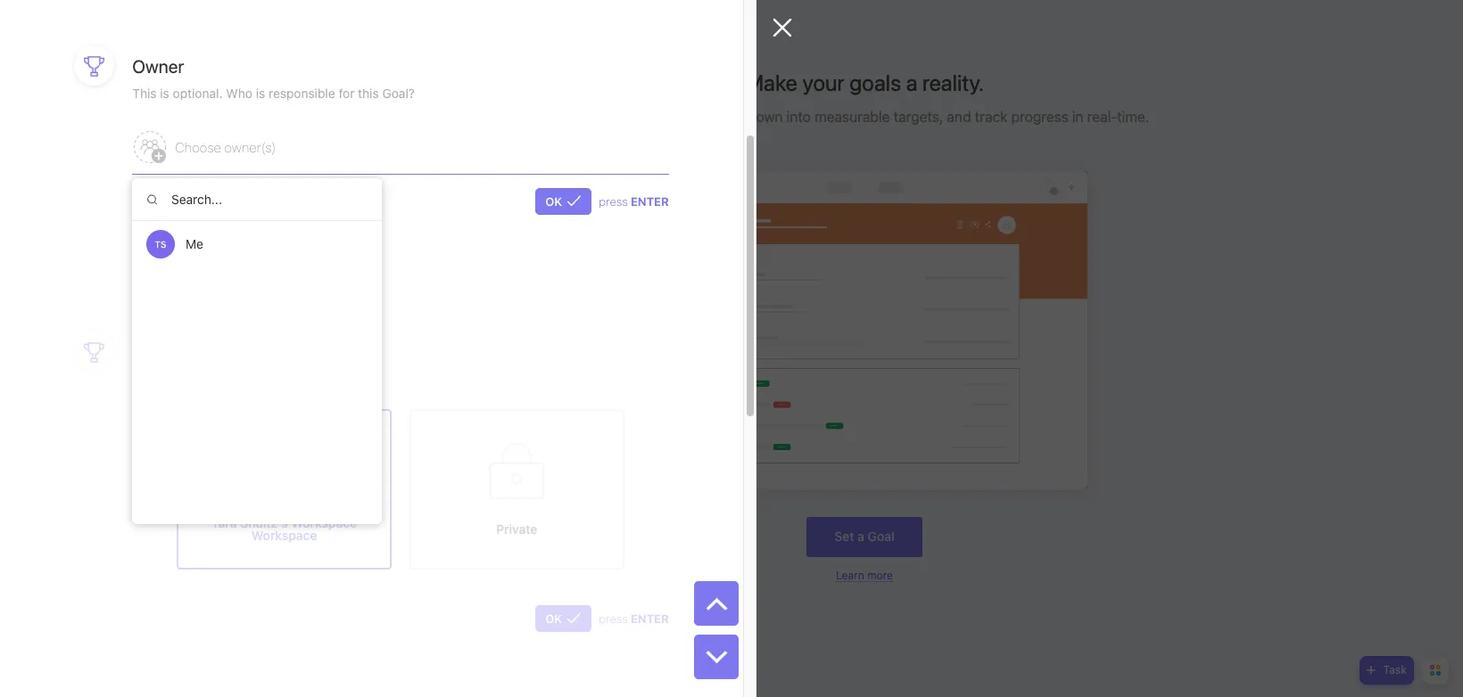 Task type: locate. For each thing, give the bounding box(es) containing it.
press
[[599, 194, 628, 209], [599, 612, 628, 626]]

enter for second ok button from the bottom of the the owner 'dialog'
[[631, 194, 669, 209]]

make your goals a reality.
[[745, 70, 984, 95]]

ok for first ok button from the bottom
[[545, 612, 562, 626]]

workspace right tara
[[251, 528, 317, 543]]

reality.
[[922, 70, 984, 95]]

set
[[834, 529, 854, 544]]

workspace right shultz's
[[291, 515, 357, 531]]

0 vertical spatial press
[[599, 194, 628, 209]]

press enter
[[599, 194, 669, 209], [599, 612, 669, 626]]

1 enter from the top
[[631, 194, 669, 209]]

2 enter from the top
[[631, 612, 669, 626]]

0 vertical spatial press enter
[[599, 194, 669, 209]]

0 vertical spatial ok
[[545, 194, 562, 209]]

shultz's
[[240, 515, 288, 531]]

press for second ok button from the bottom of the the owner 'dialog'
[[599, 194, 628, 209]]

time.
[[1117, 109, 1149, 125]]

your
[[802, 70, 844, 95]]

a right set
[[857, 529, 864, 544]]

0 horizontal spatial a
[[857, 529, 864, 544]]

0 vertical spatial a
[[906, 70, 918, 95]]

1 vertical spatial ok button
[[536, 606, 592, 632]]

dashboards
[[18, 318, 92, 330]]

measurable
[[815, 109, 890, 125]]

task
[[1383, 664, 1407, 677]]

a up targets,
[[906, 70, 918, 95]]

1 vertical spatial ok
[[545, 612, 562, 626]]

1 ok from the top
[[545, 194, 562, 209]]

0 vertical spatial enter
[[631, 194, 669, 209]]

workspace
[[291, 515, 357, 531], [251, 528, 317, 543]]

0 vertical spatial ok button
[[536, 188, 592, 215]]

ok button
[[536, 188, 592, 215], [536, 606, 592, 632]]

make
[[745, 70, 797, 95]]

choose owner(s)
[[175, 139, 276, 155]]

track
[[975, 109, 1008, 125]]

targets,
[[894, 109, 943, 125]]

1 vertical spatial enter
[[631, 612, 669, 626]]

2 ok button from the top
[[536, 606, 592, 632]]

2 press from the top
[[599, 612, 628, 626]]

2 press enter from the top
[[599, 612, 669, 626]]

press enter for first ok button from the bottom
[[599, 612, 669, 626]]

Search... text field
[[132, 178, 382, 221]]

choose
[[175, 139, 221, 155]]

learn
[[836, 569, 864, 582]]

ok
[[545, 194, 562, 209], [545, 612, 562, 626]]

enter
[[631, 194, 669, 209], [631, 612, 669, 626]]

1 press enter from the top
[[599, 194, 669, 209]]

into
[[787, 109, 811, 125]]

2 ok from the top
[[545, 612, 562, 626]]

1 press from the top
[[599, 194, 628, 209]]

goals
[[849, 70, 901, 95]]

goal
[[868, 529, 894, 544]]

1 vertical spatial press enter
[[599, 612, 669, 626]]

1 vertical spatial press
[[599, 612, 628, 626]]

a
[[906, 70, 918, 95], [857, 529, 864, 544]]

owner
[[132, 56, 184, 77]]

private
[[496, 522, 537, 537]]



Task type: describe. For each thing, give the bounding box(es) containing it.
down
[[748, 109, 783, 125]]

ts
[[155, 239, 166, 250]]

real-
[[1087, 109, 1117, 125]]

create goals, break them down into measurable targets, and track progress in real-time.
[[580, 109, 1149, 125]]

sidebar navigation
[[0, 0, 270, 698]]

progress
[[1011, 109, 1068, 125]]

them
[[711, 109, 744, 125]]

set a goal
[[834, 529, 894, 544]]

owner(s)
[[224, 139, 276, 155]]

learn more
[[836, 569, 893, 582]]

break
[[671, 109, 707, 125]]

tara shultz's workspace workspace
[[212, 515, 357, 543]]

ok for second ok button from the bottom of the the owner 'dialog'
[[545, 194, 562, 209]]

goals,
[[626, 109, 667, 125]]

in
[[1072, 109, 1083, 125]]

more
[[867, 569, 893, 582]]

1 ok button from the top
[[536, 188, 592, 215]]

press enter for second ok button from the bottom of the the owner 'dialog'
[[599, 194, 669, 209]]

1 vertical spatial a
[[857, 529, 864, 544]]

press for first ok button from the bottom
[[599, 612, 628, 626]]

and
[[947, 109, 971, 125]]

enter for first ok button from the bottom
[[631, 612, 669, 626]]

create
[[580, 109, 623, 125]]

owner dialog
[[0, 0, 792, 698]]

search
[[35, 56, 70, 70]]

1 horizontal spatial a
[[906, 70, 918, 95]]

tara
[[212, 515, 237, 531]]

me
[[186, 236, 203, 252]]

learn more link
[[836, 569, 893, 582]]



